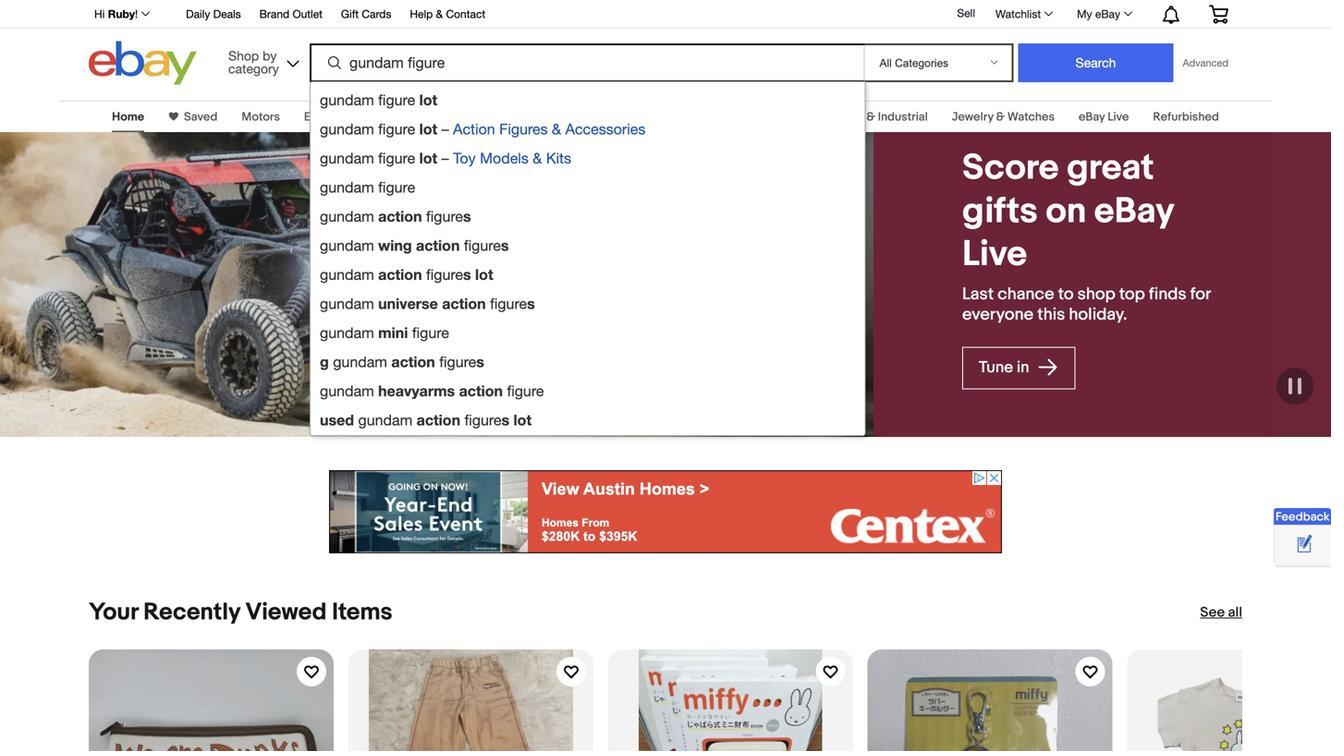 Task type: describe. For each thing, give the bounding box(es) containing it.
brand outlet link
[[260, 5, 323, 25]]

ebay inside account navigation
[[1096, 7, 1121, 20]]

tune
[[814, 358, 848, 378]]

watchlist link
[[986, 3, 1062, 25]]

merchandise
[[640, 150, 725, 167]]

gundam for converge
[[320, 266, 374, 283]]

advertisement region
[[329, 471, 1002, 554]]

gift
[[341, 7, 359, 20]]

gifts
[[797, 190, 873, 233]]

hi ruby !
[[94, 7, 138, 20]]

my
[[1077, 7, 1092, 20]]

gundam model kit – collectible animation art & merchandise
[[320, 149, 725, 167]]

outlet
[[293, 7, 323, 20]]

list box containing model kit
[[310, 81, 866, 436]]

jewelry & watches link
[[952, 110, 1055, 124]]

score great gifts on ebay live link
[[797, 147, 1063, 277]]

gundam mcdonalds
[[320, 382, 456, 400]]

feedback
[[1276, 510, 1330, 525]]

model for gundam model kit – collectible animation art & merchandise
[[378, 149, 422, 167]]

– for gundam model kit – toy models & kits
[[448, 121, 455, 138]]

Search for anything text field
[[313, 45, 860, 80]]

contact
[[446, 7, 486, 20]]

– for gundam model kit – collectible animation art & merchandise
[[448, 150, 455, 167]]

score
[[797, 147, 894, 190]]

gundam converge
[[320, 266, 444, 283]]

deals
[[213, 7, 241, 20]]

your recently viewed items
[[89, 599, 393, 627]]

collectibles link
[[389, 110, 456, 124]]

mg
[[378, 237, 401, 254]]

see all
[[1200, 605, 1243, 621]]

model for gundam model kit
[[378, 91, 422, 109]]

recently
[[143, 599, 240, 627]]

see all link
[[1200, 604, 1243, 622]]

0 vertical spatial action
[[378, 208, 422, 225]]

fashion
[[591, 110, 632, 124]]

my ebay
[[1077, 7, 1121, 20]]

daily
[[186, 7, 210, 20]]

& for home
[[515, 110, 524, 124]]

account navigation
[[84, 0, 1243, 29]]

refurbished link
[[1153, 110, 1219, 124]]

gundam for mg
[[320, 237, 374, 254]]

converge
[[378, 266, 444, 283]]

gundam for metal build
[[320, 295, 374, 313]]

kit for gundam model kit
[[426, 91, 444, 109]]

& for business
[[867, 110, 876, 124]]

holiday.
[[904, 305, 962, 325]]

gundam for wing action figures
[[320, 412, 374, 429]]

home & garden
[[480, 110, 567, 124]]

top
[[954, 284, 980, 305]]

animation
[[533, 150, 599, 167]]

category
[[228, 61, 279, 76]]

ruby
[[108, 7, 135, 20]]

jewelry
[[952, 110, 994, 124]]

business & industrial
[[816, 110, 928, 124]]

brand
[[260, 7, 290, 20]]

& inside gundam model kit – collectible animation art & merchandise
[[627, 150, 636, 167]]

1 horizontal spatial live
[[1108, 110, 1129, 124]]

gundam for mcdonalds
[[320, 383, 374, 400]]

ebay live
[[1079, 110, 1129, 124]]

sell link
[[949, 7, 984, 20]]

shop
[[912, 284, 950, 305]]

jewelry & watches
[[952, 110, 1055, 124]]

finds
[[984, 284, 1022, 305]]

gundam link
[[313, 317, 863, 346]]

hi
[[94, 7, 105, 20]]

& inside gundam model kit – toy models & kits
[[539, 121, 548, 138]]

help & contact link
[[410, 5, 486, 25]]

advanced link
[[1174, 44, 1238, 81]]

!
[[135, 7, 138, 20]]

help & contact
[[410, 7, 486, 20]]

your recently viewed items link
[[89, 599, 393, 627]]

shop by category button
[[220, 41, 303, 81]]

for
[[1025, 284, 1046, 305]]

last
[[797, 284, 829, 305]]

business & industrial link
[[816, 110, 928, 124]]

gift cards link
[[341, 5, 391, 25]]

lot
[[378, 178, 396, 196]]

& for help
[[436, 7, 443, 20]]

motors link
[[242, 110, 280, 124]]

industrial
[[878, 110, 928, 124]]



Task type: locate. For each thing, give the bounding box(es) containing it.
gundam model kit – toy models & kits
[[320, 120, 578, 138]]

2 vertical spatial model
[[378, 149, 422, 167]]

1 model from the top
[[378, 91, 422, 109]]

electronics link
[[304, 110, 365, 124]]

3 gundam from the top
[[320, 150, 374, 167]]

gundam wing action figures
[[320, 411, 513, 429]]

in
[[852, 358, 864, 378]]

gundam left wing
[[320, 412, 374, 429]]

& right "business"
[[867, 110, 876, 124]]

2 vertical spatial kit
[[426, 149, 444, 167]]

figures
[[426, 208, 475, 225], [464, 411, 513, 429]]

2 model from the top
[[378, 120, 422, 138]]

kit up the collectibles
[[426, 91, 444, 109]]

gundam mg
[[320, 237, 401, 254]]

gundam left hg
[[320, 354, 374, 371]]

– inside gundam model kit – toy models & kits
[[448, 121, 455, 138]]

–
[[448, 121, 455, 138], [448, 150, 455, 167]]

gundam inside gundam mcdonalds
[[320, 383, 374, 400]]

home up collectible
[[480, 110, 512, 124]]

your
[[89, 599, 138, 627]]

by
[[263, 48, 277, 63]]

gift cards
[[341, 7, 391, 20]]

2 gundam from the top
[[320, 121, 374, 138]]

score great gifts on ebay live last chance to shop top finds for everyone this holiday.
[[797, 147, 1046, 325]]

– inside gundam model kit – collectible animation art & merchandise
[[448, 150, 455, 167]]

gundam down gundam converge
[[320, 295, 374, 313]]

models
[[486, 121, 535, 138]]

& left garden
[[515, 110, 524, 124]]

kit for gundam model kit – collectible animation art & merchandise
[[426, 149, 444, 167]]

kit left "toy"
[[426, 120, 444, 138]]

home for home & garden
[[480, 110, 512, 124]]

brand outlet
[[260, 7, 323, 20]]

gundam down gundam lot
[[320, 208, 374, 225]]

on
[[881, 190, 921, 233]]

gundam for lot
[[320, 179, 374, 196]]

collectible
[[459, 150, 529, 167]]

cards
[[362, 7, 391, 20]]

your shopping cart image
[[1208, 5, 1230, 23]]

8 gundam from the top
[[320, 295, 374, 313]]

2 vertical spatial ebay
[[929, 190, 1009, 233]]

7 gundam from the top
[[320, 266, 374, 283]]

art
[[603, 150, 623, 167]]

gundam up electronics link
[[320, 92, 374, 109]]

kit down gundam model kit – toy models & kits
[[426, 149, 444, 167]]

list box
[[310, 81, 866, 436]]

model up the collectibles
[[378, 91, 422, 109]]

saved link
[[178, 110, 218, 124]]

6 gundam from the top
[[320, 237, 374, 254]]

model
[[378, 91, 422, 109], [378, 120, 422, 138], [378, 149, 422, 167]]

ebay inside score great gifts on ebay live last chance to shop top finds for everyone this holiday.
[[929, 190, 1009, 233]]

0 vertical spatial kit
[[426, 91, 444, 109]]

mcdonalds
[[378, 382, 456, 400]]

1 vertical spatial live
[[797, 234, 862, 277]]

gundam down gundam hg
[[320, 383, 374, 400]]

& right the help
[[436, 7, 443, 20]]

ebay down great
[[929, 190, 1009, 233]]

banner
[[84, 0, 1243, 436]]

banner containing model kit
[[84, 0, 1243, 436]]

None submit
[[1018, 43, 1174, 82]]

this
[[872, 305, 900, 325]]

sell
[[957, 7, 975, 20]]

1 horizontal spatial home
[[480, 110, 512, 124]]

1 vertical spatial figures
[[464, 411, 513, 429]]

gundam
[[320, 92, 374, 109], [320, 121, 374, 138], [320, 150, 374, 167], [320, 179, 374, 196], [320, 208, 374, 225], [320, 237, 374, 254], [320, 266, 374, 283], [320, 295, 374, 313], [320, 325, 374, 342], [320, 354, 374, 371], [320, 383, 374, 400], [320, 412, 374, 429]]

refurbished
[[1153, 110, 1219, 124]]

gundam lot
[[320, 178, 396, 196]]

action down mcdonalds
[[416, 411, 460, 429]]

1 vertical spatial ebay
[[1079, 110, 1105, 124]]

daily deals
[[186, 7, 241, 20]]

& right art
[[627, 150, 636, 167]]

& left kits
[[539, 121, 548, 138]]

great
[[902, 147, 989, 190]]

kits
[[553, 121, 578, 138]]

gundam left mg
[[320, 237, 374, 254]]

5 gundam from the top
[[320, 208, 374, 225]]

gundam left the lot
[[320, 179, 374, 196]]

action up mg
[[378, 208, 422, 225]]

score great gifts on ebay live main content
[[0, 90, 1331, 752]]

gundam down gundam model kit
[[320, 121, 374, 138]]

metal
[[378, 295, 418, 313]]

gundam inside the 'gundam metal build'
[[320, 295, 374, 313]]

2 kit from the top
[[426, 120, 444, 138]]

1 gundam from the top
[[320, 92, 374, 109]]

gundam up gundam hg
[[320, 325, 374, 342]]

& for jewelry
[[996, 110, 1005, 124]]

0 horizontal spatial live
[[797, 234, 862, 277]]

gundam inside gundam mg
[[320, 237, 374, 254]]

ebay right my
[[1096, 7, 1121, 20]]

live left refurbished link
[[1108, 110, 1129, 124]]

shop
[[228, 48, 259, 63]]

help
[[410, 7, 433, 20]]

& right jewelry
[[996, 110, 1005, 124]]

1 vertical spatial –
[[448, 150, 455, 167]]

electronics
[[304, 110, 365, 124]]

motors
[[242, 110, 280, 124]]

3 model from the top
[[378, 149, 422, 167]]

build
[[422, 295, 456, 313]]

ebay right the watches at the top right of the page
[[1079, 110, 1105, 124]]

my ebay link
[[1067, 3, 1141, 25]]

ebay live link
[[1079, 110, 1129, 124]]

everyone
[[797, 305, 869, 325]]

home & garden link
[[480, 110, 567, 124]]

2 home from the left
[[480, 110, 512, 124]]

1 – from the top
[[448, 121, 455, 138]]

0 vertical spatial –
[[448, 121, 455, 138]]

1 home from the left
[[112, 110, 144, 124]]

gundam for action figures
[[320, 208, 374, 225]]

gundam hg
[[320, 353, 396, 371]]

gundam inside the gundam action figures
[[320, 208, 374, 225]]

2 – from the top
[[448, 150, 455, 167]]

fashion link
[[591, 110, 632, 124]]

3 kit from the top
[[426, 149, 444, 167]]

11 gundam from the top
[[320, 383, 374, 400]]

kit for gundam model kit – toy models & kits
[[426, 120, 444, 138]]

4 gundam from the top
[[320, 179, 374, 196]]

live inside score great gifts on ebay live last chance to shop top finds for everyone this holiday.
[[797, 234, 862, 277]]

hg
[[378, 353, 396, 371]]

gundam inside gundam converge
[[320, 266, 374, 283]]

gundam inside gundam lot
[[320, 179, 374, 196]]

live up the last
[[797, 234, 862, 277]]

gundam for hg
[[320, 354, 374, 371]]

viewed
[[245, 599, 327, 627]]

gundam inside gundam model kit – collectible animation art & merchandise
[[320, 150, 374, 167]]

1 vertical spatial kit
[[426, 120, 444, 138]]

model for gundam model kit – toy models & kits
[[378, 120, 422, 138]]

items
[[332, 599, 393, 627]]

10 gundam from the top
[[320, 354, 374, 371]]

0 vertical spatial figures
[[426, 208, 475, 225]]

shop by category
[[228, 48, 279, 76]]

1 vertical spatial action
[[416, 411, 460, 429]]

gundam action figures
[[320, 208, 475, 225]]

advanced
[[1183, 57, 1229, 69]]

gundam inside gundam model kit
[[320, 92, 374, 109]]

12 gundam from the top
[[320, 412, 374, 429]]

watches
[[1008, 110, 1055, 124]]

chance
[[833, 284, 889, 305]]

home for home
[[112, 110, 144, 124]]

wing
[[378, 411, 412, 429]]

toy
[[459, 121, 482, 138]]

model up the lot
[[378, 149, 422, 167]]

1 kit from the top
[[426, 91, 444, 109]]

gundam model kit
[[320, 91, 444, 109]]

garden
[[526, 110, 567, 124]]

home left saved link
[[112, 110, 144, 124]]

watchlist
[[996, 7, 1041, 20]]

live
[[1108, 110, 1129, 124], [797, 234, 862, 277]]

gundam for model kit
[[320, 92, 374, 109]]

gundam inside gundam model kit – toy models & kits
[[320, 121, 374, 138]]

gundam up gundam lot
[[320, 150, 374, 167]]

gundam metal build
[[320, 295, 456, 313]]

all
[[1228, 605, 1243, 621]]

model down gundam model kit
[[378, 120, 422, 138]]

gundam inside gundam wing action figures
[[320, 412, 374, 429]]

0 vertical spatial live
[[1108, 110, 1129, 124]]

collectibles
[[389, 110, 456, 124]]

– left "toy"
[[448, 121, 455, 138]]

– down gundam model kit – toy models & kits
[[448, 150, 455, 167]]

&
[[436, 7, 443, 20], [515, 110, 524, 124], [867, 110, 876, 124], [996, 110, 1005, 124], [539, 121, 548, 138], [627, 150, 636, 167]]

tune in link
[[797, 347, 910, 390]]

& inside account navigation
[[436, 7, 443, 20]]

0 vertical spatial ebay
[[1096, 7, 1121, 20]]

9 gundam from the top
[[320, 325, 374, 342]]

0 vertical spatial model
[[378, 91, 422, 109]]

see
[[1200, 605, 1225, 621]]

gundam inside gundam hg
[[320, 354, 374, 371]]

1 vertical spatial model
[[378, 120, 422, 138]]

gundam down gundam mg
[[320, 266, 374, 283]]

home
[[112, 110, 144, 124], [480, 110, 512, 124]]

to
[[893, 284, 909, 305]]

0 horizontal spatial home
[[112, 110, 144, 124]]



Task type: vqa. For each thing, say whether or not it's contained in the screenshot.
KitchenAid Refurbished Artisan Series 5 Quart Tilt-Head Stand Mixer, RRK150 - Picture 1 of 60
no



